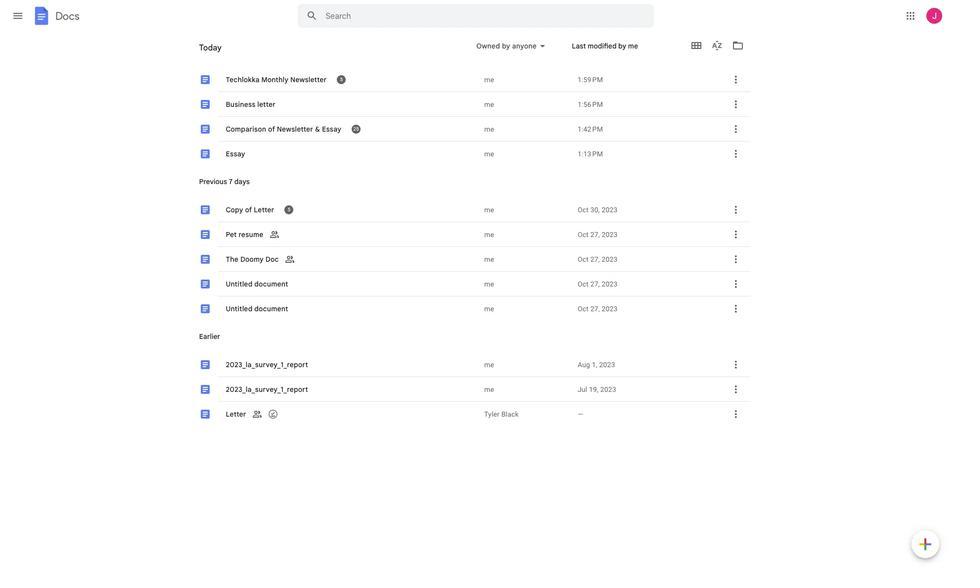 Task type: locate. For each thing, give the bounding box(es) containing it.
1 vertical spatial document
[[255, 304, 288, 313]]

2023 for fourth last opened by me oct 27, 2023 element from the top of the previous 7 days list box
[[602, 305, 618, 313]]

untitled document
[[226, 279, 288, 288], [226, 304, 288, 313]]

letter inside "option"
[[254, 205, 274, 214]]

techlokka monthly newsletter google docs 5 follow ups element
[[225, 73, 479, 85]]

jul 19, 2023
[[578, 385, 617, 393]]

2023 for the last opened by me oct 30, 2023 element
[[602, 206, 618, 214]]

essay right the &
[[322, 124, 342, 133]]

owned by me element for second last opened by me oct 27, 2023 element from the bottom
[[485, 279, 570, 289]]

1 untitled document from the top
[[226, 279, 288, 288]]

2 owned by me element from the top
[[485, 99, 570, 109]]

oct
[[578, 206, 589, 214], [578, 230, 589, 238], [578, 255, 589, 263], [578, 280, 589, 288], [578, 305, 589, 313]]

1 horizontal spatial by
[[557, 48, 565, 56]]

newsletter inside option
[[291, 75, 327, 84]]

8 owned by me element from the top
[[485, 279, 570, 289]]

essay
[[322, 124, 342, 133], [226, 149, 245, 158]]

pet
[[226, 230, 237, 239]]

owned by tyler black element
[[485, 409, 570, 419]]

5 owned by me element from the top
[[485, 205, 570, 215]]

1 27, from the top
[[591, 230, 600, 238]]

me inside business letter option
[[485, 100, 494, 108]]

of for comparison
[[268, 124, 275, 133]]

2023 for third last opened by me oct 27, 2023 element from the bottom of the previous 7 days list box
[[602, 255, 618, 263]]

1 oct 27, 2023 from the top
[[578, 230, 618, 238]]

1:59 pm
[[578, 75, 603, 83]]

essay inside option
[[226, 149, 245, 158]]

Search bar text field
[[326, 11, 629, 21]]

owned by anyone button
[[470, 40, 552, 52]]

owned by me element for third last opened by me oct 27, 2023 element from the bottom of the previous 7 days list box
[[485, 254, 570, 264]]

2 untitled document option from the top
[[188, 296, 751, 572]]

modified
[[588, 42, 617, 50], [527, 48, 556, 56]]

oct for copy of letter
[[578, 206, 589, 214]]

5 down today heading
[[340, 76, 343, 82]]

0 vertical spatial letter
[[254, 205, 274, 214]]

1 owned by me element from the top
[[485, 74, 570, 84]]

me inside 'essay' option
[[485, 150, 494, 158]]

3 last opened by me oct 27, 2023 element from the top
[[578, 279, 715, 289]]

27,
[[591, 230, 600, 238], [591, 255, 600, 263], [591, 280, 600, 288], [591, 305, 600, 313]]

untitled document for fourth last opened by me oct 27, 2023 element from the top of the previous 7 days list box
[[226, 304, 288, 313]]

27, for 1st last opened by me oct 27, 2023 element
[[591, 230, 600, 238]]

oct inside 'pet resume' option
[[578, 230, 589, 238]]

6 owned by me element from the top
[[485, 229, 570, 239]]

2 oct from the top
[[578, 230, 589, 238]]

of down letter
[[268, 124, 275, 133]]

0 vertical spatial essay
[[322, 124, 342, 133]]

1 vertical spatial essay
[[226, 149, 245, 158]]

oct 27, 2023 inside 'pet resume' option
[[578, 230, 618, 238]]

letter option
[[188, 402, 751, 572]]

of right copy
[[245, 205, 252, 214]]

business
[[226, 100, 256, 109]]

earlier list box
[[188, 352, 751, 572]]

by
[[502, 42, 511, 50], [619, 42, 627, 50], [557, 48, 565, 56]]

None search field
[[298, 4, 654, 28]]

newsletter for monthly
[[291, 75, 327, 84]]

5 inside techlokka monthly newsletter option
[[340, 76, 343, 82]]

newsletter left the &
[[277, 124, 313, 133]]

19,
[[589, 385, 599, 393]]

search image
[[302, 6, 322, 26]]

pet resume google docs element
[[225, 0, 479, 412]]

5 button
[[336, 73, 348, 85], [337, 75, 347, 84], [283, 204, 295, 216], [284, 205, 294, 215]]

by inside popup button
[[502, 42, 511, 50]]

5 inside copy of letter "option"
[[288, 206, 291, 213]]

last opened by me 1:42 pm element
[[578, 124, 715, 134]]

25 button
[[352, 124, 361, 134]]

1 vertical spatial untitled document
[[226, 304, 288, 313]]

of
[[268, 124, 275, 133], [245, 205, 252, 214]]

25
[[354, 126, 359, 132]]

me inside the doomy doc option
[[485, 255, 494, 263]]

oct 27, 2023 for third last opened by me oct 27, 2023 element from the bottom of the previous 7 days list box
[[578, 255, 618, 263]]

never opened by me element
[[578, 409, 715, 419]]

1 vertical spatial letter
[[226, 410, 246, 418]]

0 horizontal spatial 5
[[288, 206, 291, 213]]

2 last opened by me oct 27, 2023 element from the top
[[578, 254, 715, 264]]

0 vertical spatial document
[[255, 279, 288, 288]]

1 vertical spatial untitled
[[226, 304, 253, 313]]

0 horizontal spatial letter
[[226, 410, 246, 418]]

3 owned by me element from the top
[[485, 124, 570, 134]]

2 2023_la_survey_1_report option from the top
[[188, 377, 751, 572]]

create new document image
[[912, 531, 940, 560]]

1:42 pm
[[578, 125, 603, 133]]

0 vertical spatial of
[[268, 124, 275, 133]]

last opened by me oct 27, 2023 element
[[578, 229, 715, 239], [578, 254, 715, 264], [578, 279, 715, 289], [578, 304, 715, 314]]

me
[[628, 42, 638, 50], [567, 48, 577, 56], [485, 75, 494, 83], [485, 100, 494, 108], [485, 125, 494, 133], [485, 150, 494, 158], [485, 206, 494, 214], [485, 230, 494, 238], [485, 255, 494, 263], [485, 280, 494, 288], [485, 305, 494, 313], [485, 361, 494, 368], [485, 385, 494, 393]]

1 oct from the top
[[578, 206, 589, 214]]

black
[[502, 410, 519, 418]]

comparison of newsletter & essay option
[[188, 0, 768, 572]]

0 horizontal spatial essay
[[226, 149, 245, 158]]

oct inside the doomy doc option
[[578, 255, 589, 263]]

oct 30, 2023
[[578, 206, 618, 214]]

untitled for 1st untitled document option
[[226, 279, 253, 288]]

2023
[[602, 206, 618, 214], [602, 230, 618, 238], [602, 255, 618, 263], [602, 280, 618, 288], [602, 305, 618, 313], [600, 361, 616, 368], [601, 385, 617, 393]]

2 document from the top
[[255, 304, 288, 313]]

1 untitled from the top
[[226, 279, 253, 288]]

0 horizontal spatial by
[[502, 42, 511, 50]]

newsletter for of
[[277, 124, 313, 133]]

1 document from the top
[[255, 279, 288, 288]]

0 vertical spatial untitled
[[226, 279, 253, 288]]

1 horizontal spatial of
[[268, 124, 275, 133]]

1 horizontal spatial essay
[[322, 124, 342, 133]]

letter inside "option"
[[226, 410, 246, 418]]

document for first untitled document option from the bottom of the previous 7 days list box
[[255, 304, 288, 313]]

letter
[[258, 100, 276, 109]]

oct 27, 2023 for fourth last opened by me oct 27, 2023 element from the top of the previous 7 days list box
[[578, 305, 618, 313]]

document for 1st untitled document option
[[255, 279, 288, 288]]

owned by me element
[[485, 74, 570, 84], [485, 99, 570, 109], [485, 124, 570, 134], [485, 149, 570, 159], [485, 205, 570, 215], [485, 229, 570, 239], [485, 254, 570, 264], [485, 279, 570, 289], [485, 304, 570, 314], [485, 360, 570, 369], [485, 384, 570, 394]]

4 27, from the top
[[591, 305, 600, 313]]

me inside copy of letter "option"
[[485, 206, 494, 214]]

me inside techlokka monthly newsletter option
[[485, 75, 494, 83]]

last
[[572, 42, 586, 50], [511, 48, 525, 56]]

today heading
[[191, 32, 455, 63]]

1 2023_la_survey_1_report from the top
[[226, 360, 308, 369]]

previous 7 days list box
[[188, 0, 768, 572]]

&
[[315, 124, 320, 133]]

me inside option
[[485, 230, 494, 238]]

0 horizontal spatial modified
[[527, 48, 556, 56]]

copy
[[226, 205, 243, 214]]

2 today from the top
[[199, 47, 219, 56]]

27, inside the doomy doc option
[[591, 255, 600, 263]]

1:56 pm
[[578, 100, 603, 108]]

resume
[[239, 230, 264, 239]]

of inside option
[[268, 124, 275, 133]]

4 owned by me element from the top
[[485, 149, 570, 159]]

me for 1st last opened by me oct 27, 2023 element
[[485, 230, 494, 238]]

owned by me element for last opened by me 1:13 pm element
[[485, 149, 570, 159]]

5
[[340, 76, 343, 82], [288, 206, 291, 213]]

2 horizontal spatial by
[[619, 42, 627, 50]]

1 vertical spatial of
[[245, 205, 252, 214]]

1 horizontal spatial modified
[[588, 42, 617, 50]]

owned by anyone
[[477, 42, 537, 50]]

10 owned by me element from the top
[[485, 360, 570, 369]]

copy of letter option
[[188, 0, 768, 572]]

2 2023_la_survey_1_report from the top
[[226, 385, 308, 394]]

2023 inside copy of letter "option"
[[602, 206, 618, 214]]

11 owned by me element from the top
[[485, 384, 570, 394]]

techlokka monthly newsletter
[[226, 75, 327, 84]]

5 right copy of letter
[[288, 206, 291, 213]]

2 27, from the top
[[591, 255, 600, 263]]

2 untitled from the top
[[226, 304, 253, 313]]

9 owned by me element from the top
[[485, 304, 570, 314]]

25 button
[[351, 123, 362, 135]]

letter
[[254, 205, 274, 214], [226, 410, 246, 418]]

oct 27, 2023 for 1st last opened by me oct 27, 2023 element
[[578, 230, 618, 238]]

techlokka
[[226, 75, 260, 84]]

7 owned by me element from the top
[[485, 254, 570, 264]]

by right anyone
[[557, 48, 565, 56]]

3 oct 27, 2023 from the top
[[578, 280, 618, 288]]

aug
[[578, 361, 591, 368]]

2023 inside 'pet resume' option
[[602, 230, 618, 238]]

1 vertical spatial 5
[[288, 206, 291, 213]]

owned
[[477, 42, 500, 50]]

0 horizontal spatial of
[[245, 205, 252, 214]]

list box
[[188, 0, 768, 572]]

3 oct from the top
[[578, 255, 589, 263]]

oct 27, 2023 inside the doomy doc option
[[578, 255, 618, 263]]

today inside heading
[[199, 43, 222, 53]]

oct inside copy of letter "option"
[[578, 206, 589, 214]]

document
[[255, 279, 288, 288], [255, 304, 288, 313]]

2023 inside the doomy doc option
[[602, 255, 618, 263]]

today
[[199, 43, 222, 53], [199, 47, 219, 56]]

0 vertical spatial newsletter
[[291, 75, 327, 84]]

last opened by me 1:59 pm element
[[578, 74, 715, 84]]

3 27, from the top
[[591, 280, 600, 288]]

newsletter right 'monthly'
[[291, 75, 327, 84]]

last up 1:59 pm
[[572, 42, 586, 50]]

oct 27, 2023
[[578, 230, 618, 238], [578, 255, 618, 263], [578, 280, 618, 288], [578, 305, 618, 313]]

untitled
[[226, 279, 253, 288], [226, 304, 253, 313]]

comparison of newsletter & essay
[[226, 124, 342, 133]]

owned by me element for last opened by me jul 19, 2023 element
[[485, 384, 570, 394]]

last modified by me
[[572, 42, 638, 50], [511, 48, 577, 56]]

4 oct 27, 2023 from the top
[[578, 305, 618, 313]]

by right owned
[[502, 42, 511, 50]]

0 vertical spatial 5
[[340, 76, 343, 82]]

anyone
[[512, 42, 537, 50]]

7
[[229, 177, 233, 186]]

last right owned
[[511, 48, 525, 56]]

0 vertical spatial 2023_la_survey_1_report
[[226, 360, 308, 369]]

business letter
[[226, 100, 276, 109]]

me for last opened by me jul 19, 2023 element
[[485, 385, 494, 393]]

4 last opened by me oct 27, 2023 element from the top
[[578, 304, 715, 314]]

me for last opened by me 1:13 pm element
[[485, 150, 494, 158]]

1 vertical spatial 2023_la_survey_1_report
[[226, 385, 308, 394]]

2 untitled document from the top
[[226, 304, 288, 313]]

27, inside 'pet resume' option
[[591, 230, 600, 238]]

tyler black
[[485, 410, 519, 418]]

1 horizontal spatial letter
[[254, 205, 274, 214]]

essay inside option
[[322, 124, 342, 133]]

1 horizontal spatial 5
[[340, 76, 343, 82]]

of inside "option"
[[245, 205, 252, 214]]

me for last opened by me 1:56 pm element
[[485, 100, 494, 108]]

5 for techlokka monthly newsletter
[[340, 76, 343, 82]]

newsletter
[[291, 75, 327, 84], [277, 124, 313, 133]]

last opened by me 1:13 pm element
[[578, 149, 715, 159]]

by up last opened by me 1:59 pm element on the top right of the page
[[619, 42, 627, 50]]

2023 for second last opened by me oct 27, 2023 element from the bottom
[[602, 280, 618, 288]]

2023_la_survey_1_report option
[[188, 352, 751, 572], [188, 377, 751, 572]]

untitled document option
[[188, 272, 751, 572], [188, 296, 751, 572]]

0 vertical spatial untitled document
[[226, 279, 288, 288]]

2 oct 27, 2023 from the top
[[578, 255, 618, 263]]

newsletter inside option
[[277, 124, 313, 133]]

1 vertical spatial newsletter
[[277, 124, 313, 133]]

essay down the comparison
[[226, 149, 245, 158]]

me inside comparison of newsletter & essay option
[[485, 125, 494, 133]]

1,
[[592, 361, 598, 368]]

2023_la_survey_1_report
[[226, 360, 308, 369], [226, 385, 308, 394]]

1 today from the top
[[199, 43, 222, 53]]



Task type: vqa. For each thing, say whether or not it's contained in the screenshot.
► corresponding to ilding blocks
no



Task type: describe. For each thing, give the bounding box(es) containing it.
untitled document for second last opened by me oct 27, 2023 element from the bottom
[[226, 279, 288, 288]]

me for the last opened by me oct 30, 2023 element
[[485, 206, 494, 214]]

untitled for first untitled document option from the bottom of the previous 7 days list box
[[226, 304, 253, 313]]

essay option
[[188, 0, 768, 572]]

comparison
[[226, 124, 266, 133]]

owned by me element for last opened by me 1:56 pm element
[[485, 99, 570, 109]]

tyler
[[485, 410, 500, 418]]

letter google docs element
[[225, 409, 479, 419]]

4 oct from the top
[[578, 280, 589, 288]]

me for third last opened by me oct 27, 2023 element from the bottom of the previous 7 days list box
[[485, 255, 494, 263]]

1 untitled document option from the top
[[188, 272, 751, 572]]

5 for copy of letter
[[288, 206, 291, 213]]

last opened by me 1:56 pm element
[[578, 99, 715, 109]]

owned by me element for last opened by me 1:59 pm element on the top right of the page
[[485, 74, 570, 84]]

copy of letter google docs 5 follow ups element
[[225, 204, 479, 216]]

2023 for 1st last opened by me oct 27, 2023 element
[[602, 230, 618, 238]]

1:13 pm
[[578, 150, 603, 158]]

oct 27, 2023 for second last opened by me oct 27, 2023 element from the bottom
[[578, 280, 618, 288]]

last opened by me aug 1, 2023 element
[[578, 360, 715, 369]]

today for list box containing techlokka monthly newsletter
[[199, 43, 222, 53]]

business letter option
[[188, 0, 768, 572]]

comparison of newsletter & essay google docs 25 follow ups element
[[225, 123, 479, 135]]

today for techlokka monthly newsletter google docs 5 follow ups element
[[199, 47, 219, 56]]

pet resume
[[226, 230, 264, 239]]

days
[[234, 177, 250, 186]]

of for copy
[[245, 205, 252, 214]]

1 last opened by me oct 27, 2023 element from the top
[[578, 229, 715, 239]]

2023 for last opened by me aug 1, 2023 element
[[600, 361, 616, 368]]

owned by me element for last opened by me 1:42 pm element
[[485, 124, 570, 134]]

aug 1, 2023
[[578, 361, 616, 368]]

2023 for last opened by me jul 19, 2023 element
[[601, 385, 617, 393]]

me for fourth last opened by me oct 27, 2023 element from the top of the previous 7 days list box
[[485, 305, 494, 313]]

docs link
[[32, 6, 80, 28]]

owned by me element for 1st last opened by me oct 27, 2023 element
[[485, 229, 570, 239]]

5 oct from the top
[[578, 305, 589, 313]]

me for last opened by me 1:42 pm element
[[485, 125, 494, 133]]

last opened by me jul 19, 2023 element
[[578, 384, 715, 394]]

27, for third last opened by me oct 27, 2023 element from the bottom of the previous 7 days list box
[[591, 255, 600, 263]]

2023_la_survey_1_report for jul 19, 2023
[[226, 385, 308, 394]]

the doomy doc option
[[188, 0, 768, 572]]

monthly
[[262, 75, 289, 84]]

1 2023_la_survey_1_report option from the top
[[188, 352, 751, 572]]

owned by me element for the last opened by me oct 30, 2023 element
[[485, 205, 570, 215]]

owned by me element for fourth last opened by me oct 27, 2023 element from the top of the previous 7 days list box
[[485, 304, 570, 314]]

the doomy doc
[[226, 255, 279, 264]]

1 horizontal spatial last
[[572, 42, 586, 50]]

docs
[[55, 9, 80, 23]]

me for last opened by me aug 1, 2023 element
[[485, 361, 494, 368]]

oct for pet resume
[[578, 230, 589, 238]]

owned by me element for last opened by me aug 1, 2023 element
[[485, 360, 570, 369]]

techlokka monthly newsletter option
[[188, 0, 768, 572]]

doomy
[[240, 255, 264, 264]]

jul
[[578, 385, 588, 393]]

previous
[[199, 177, 227, 186]]

—
[[578, 410, 584, 418]]

earlier
[[199, 332, 220, 341]]

copy of letter
[[226, 205, 274, 214]]

the doomy doc google docs element
[[225, 0, 479, 437]]

main menu image
[[12, 10, 24, 22]]

me for last opened by me 1:59 pm element on the top right of the page
[[485, 75, 494, 83]]

30,
[[591, 206, 600, 214]]

27, for fourth last opened by me oct 27, 2023 element from the top of the previous 7 days list box
[[591, 305, 600, 313]]

pet resume option
[[188, 0, 768, 572]]

doc
[[266, 255, 279, 264]]

me for second last opened by me oct 27, 2023 element from the bottom
[[485, 280, 494, 288]]

previous 7 days
[[199, 177, 250, 186]]

the
[[226, 255, 239, 264]]

last opened by me oct 30, 2023 element
[[578, 205, 715, 215]]

list box containing techlokka monthly newsletter
[[188, 0, 768, 572]]

2023_la_survey_1_report for aug 1, 2023
[[226, 360, 308, 369]]

oct for the doomy doc
[[578, 255, 589, 263]]

27, for second last opened by me oct 27, 2023 element from the bottom
[[591, 280, 600, 288]]

0 horizontal spatial last
[[511, 48, 525, 56]]



